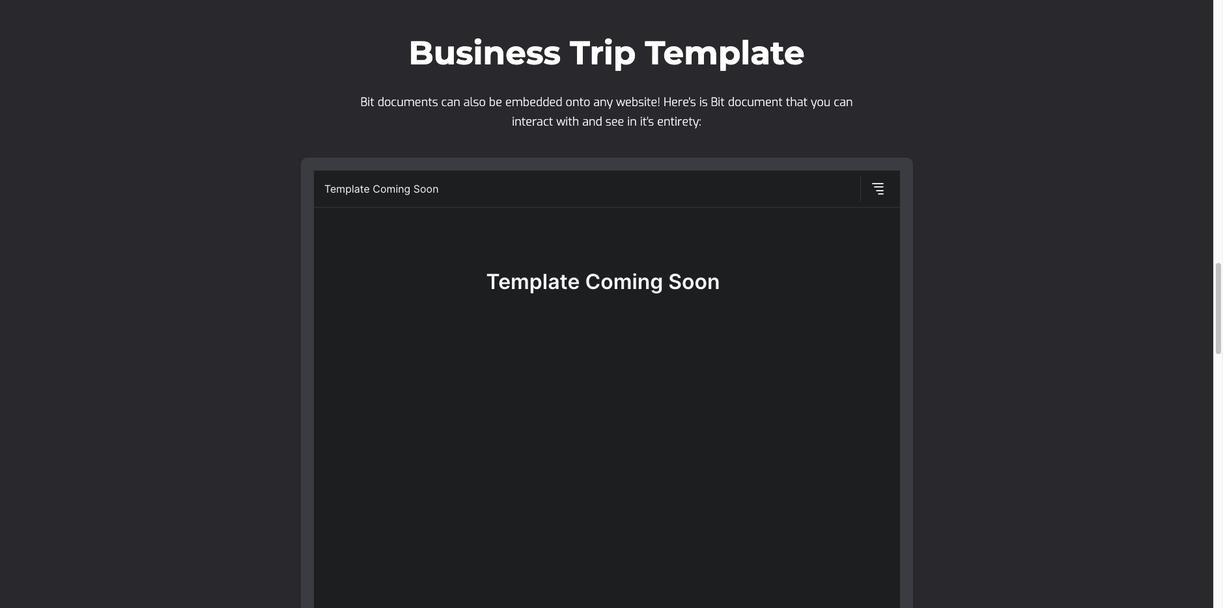 Task type: locate. For each thing, give the bounding box(es) containing it.
can right 'you'
[[834, 95, 853, 110]]

2 can from the left
[[834, 95, 853, 110]]

0 horizontal spatial can
[[441, 95, 460, 110]]

interact
[[512, 114, 553, 130]]

1 horizontal spatial bit
[[711, 95, 725, 110]]

it's
[[640, 114, 654, 130]]

documents
[[378, 95, 438, 110]]

document
[[728, 95, 783, 110]]

bit
[[361, 95, 374, 110], [711, 95, 725, 110]]

with
[[556, 114, 579, 130]]

embedded
[[505, 95, 563, 110]]

1 can from the left
[[441, 95, 460, 110]]

entirety:
[[657, 114, 701, 130]]

0 horizontal spatial bit
[[361, 95, 374, 110]]

trip
[[570, 33, 636, 73]]

website!
[[616, 95, 661, 110]]

and
[[583, 114, 602, 130]]

bit documents can also be embedded onto any website! here's is bit document that you can interact with and see in it's entirety:
[[361, 95, 853, 130]]

bit left the documents at top left
[[361, 95, 374, 110]]

you
[[811, 95, 831, 110]]

1 horizontal spatial can
[[834, 95, 853, 110]]

can
[[441, 95, 460, 110], [834, 95, 853, 110]]

bit right 'is'
[[711, 95, 725, 110]]

can left also
[[441, 95, 460, 110]]

business trip template
[[409, 33, 805, 73]]

see
[[606, 114, 624, 130]]



Task type: vqa. For each thing, say whether or not it's contained in the screenshot.
Sign Up link
no



Task type: describe. For each thing, give the bounding box(es) containing it.
business
[[409, 33, 561, 73]]

also
[[464, 95, 486, 110]]

any
[[594, 95, 613, 110]]

2 bit from the left
[[711, 95, 725, 110]]

template
[[645, 33, 805, 73]]

onto
[[566, 95, 590, 110]]

be
[[489, 95, 502, 110]]

that
[[786, 95, 808, 110]]

here's
[[664, 95, 696, 110]]

1 bit from the left
[[361, 95, 374, 110]]

is
[[699, 95, 708, 110]]

in
[[627, 114, 637, 130]]



